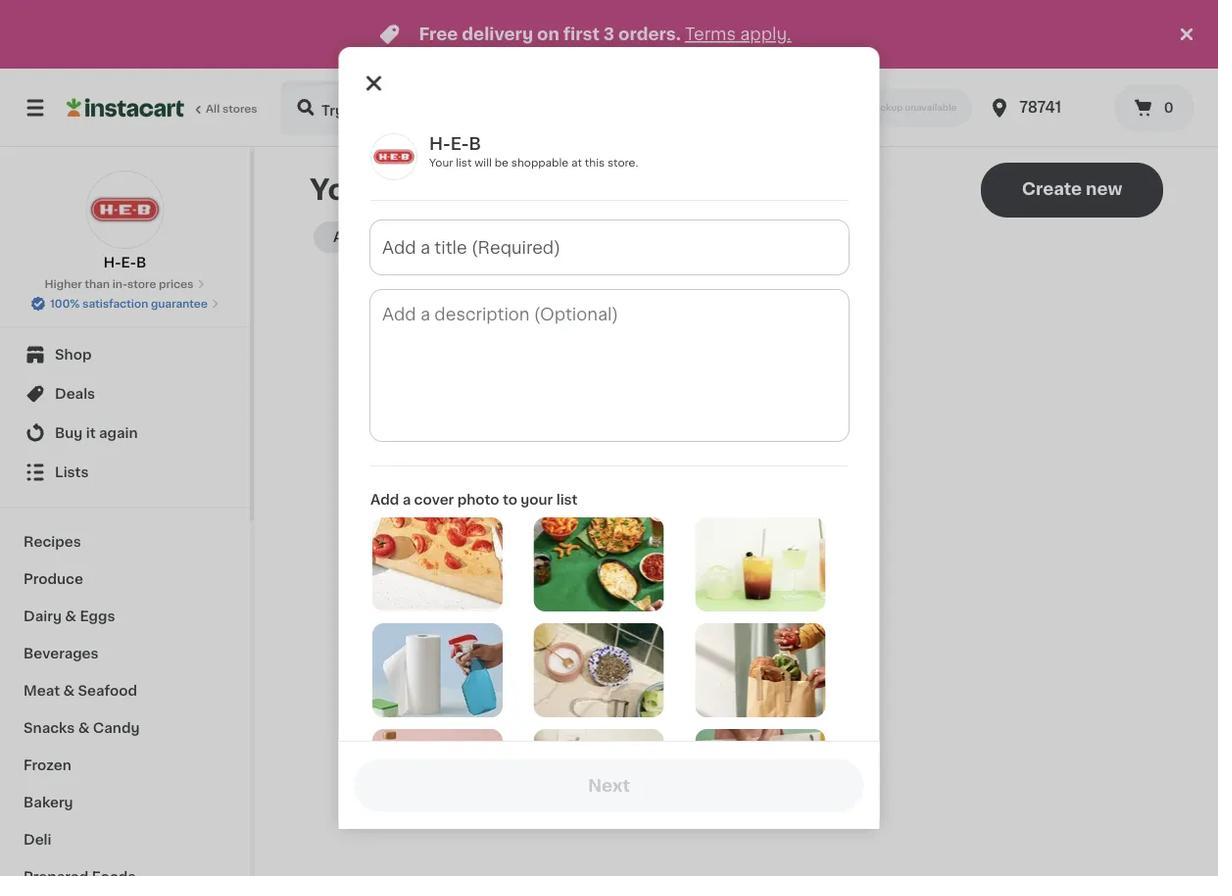 Task type: vqa. For each thing, say whether or not it's contained in the screenshot.
B
yes



Task type: describe. For each thing, give the bounding box(es) containing it.
1 vertical spatial list
[[556, 493, 577, 507]]

3
[[604, 26, 615, 43]]

on
[[537, 26, 560, 43]]

h- for h-e-b your list will be shoppable at this store.
[[429, 136, 450, 152]]

lists link
[[12, 453, 238, 492]]

e- for h-e-b your list will be shoppable at this store.
[[450, 136, 469, 152]]

to
[[502, 493, 517, 507]]

add
[[370, 493, 399, 507]]

apply.
[[740, 26, 792, 43]]

create for create new
[[1022, 181, 1082, 198]]

higher than in-store prices
[[45, 279, 194, 290]]

a person holding a tomato and a grocery bag with a baguette and vegetables. image
[[695, 623, 825, 717]]

terms
[[685, 26, 736, 43]]

list_add_items dialog
[[339, 47, 880, 876]]

seafood
[[78, 684, 137, 698]]

& for snacks
[[78, 721, 90, 735]]

eggs
[[80, 610, 115, 623]]

this
[[584, 157, 605, 168]]

meat & seafood
[[24, 684, 137, 698]]

all stores link
[[67, 80, 259, 135]]

create new button
[[981, 163, 1164, 218]]

produce
[[24, 572, 83, 586]]

create for create a list
[[685, 540, 744, 556]]

will
[[474, 157, 491, 168]]

h-e-b your list will be shoppable at this store.
[[429, 136, 638, 168]]

guarantee
[[151, 298, 208, 309]]

prices
[[159, 279, 194, 290]]

e- for h-e-b
[[121, 256, 136, 270]]

a bulb of garlic, a bowl of salt, a bowl of pepper, a bowl of cut celery. image
[[533, 623, 664, 717]]

shop link
[[12, 335, 238, 374]]

create a list
[[685, 540, 788, 556]]

orders.
[[619, 26, 681, 43]]

delivery
[[462, 26, 533, 43]]

meat
[[24, 684, 60, 698]]

0
[[1164, 101, 1174, 115]]

0 button
[[1115, 84, 1195, 131]]

satisfaction
[[82, 298, 148, 309]]

lists
[[55, 466, 89, 479]]

me
[[478, 230, 501, 244]]

buy it again
[[55, 426, 138, 440]]

stores
[[222, 103, 257, 114]]

add a cover photo to your list
[[370, 493, 577, 507]]

a jar of flour, a stick of sliced butter, 3 granny smith apples, a carton of 7 eggs. image
[[533, 729, 664, 823]]

b for h-e-b your list will be shoppable at this store.
[[469, 136, 481, 152]]

free delivery on first 3 orders. terms apply.
[[419, 26, 792, 43]]

buy
[[55, 426, 83, 440]]

a person preparing a sandwich on a cutting board, a bunch of carrots, a sliced avocado, a jar of mayonnaise, and a plate of potato chips. image
[[695, 729, 825, 823]]

terms apply. link
[[685, 26, 792, 43]]

it
[[86, 426, 96, 440]]

list inside 'link'
[[762, 540, 788, 556]]

frozen
[[24, 759, 71, 772]]

create new
[[1022, 181, 1123, 198]]

beverages link
[[12, 635, 238, 672]]

lists
[[385, 176, 448, 204]]

created
[[396, 230, 454, 244]]

created by me
[[396, 230, 501, 244]]

deals
[[55, 387, 95, 401]]

recipes link
[[12, 523, 238, 561]]

by
[[457, 230, 475, 244]]

produce link
[[12, 561, 238, 598]]

dairy
[[24, 610, 62, 623]]

create a list link
[[685, 537, 788, 559]]

100% satisfaction guarantee
[[50, 298, 208, 309]]

a for cover
[[402, 493, 410, 507]]

a roll of paper towels, a person holding a spray bottle of blue cleaning solution, and a sponge. image
[[372, 623, 502, 717]]

buy it again link
[[12, 414, 238, 453]]

all for all stores
[[206, 103, 220, 114]]

an assortment of glasses increasing in height with various cocktails. image
[[695, 518, 825, 612]]

h-e-b logo image inside list_add_items dialog
[[370, 133, 417, 180]]

all for all
[[333, 230, 351, 244]]

in-
[[112, 279, 127, 290]]



Task type: locate. For each thing, give the bounding box(es) containing it.
your inside h-e-b your list will be shoppable at this store.
[[429, 157, 453, 168]]

all left stores
[[206, 103, 220, 114]]

a inside 'link'
[[748, 540, 758, 556]]

create inside 'link'
[[685, 540, 744, 556]]

1 vertical spatial &
[[63, 684, 75, 698]]

0 vertical spatial b
[[469, 136, 481, 152]]

1 horizontal spatial h-
[[429, 136, 450, 152]]

b inside 'link'
[[136, 256, 146, 270]]

h- up higher than in-store prices
[[104, 256, 121, 270]]

all down your lists
[[333, 230, 351, 244]]

h- for h-e-b
[[104, 256, 121, 270]]

cover
[[414, 493, 454, 507]]

deli
[[24, 833, 51, 847]]

1 horizontal spatial all
[[333, 230, 351, 244]]

bakery link
[[12, 784, 238, 821]]

0 vertical spatial e-
[[450, 136, 469, 152]]

h-e-b link
[[86, 171, 164, 273]]

e- inside h-e-b your list will be shoppable at this store.
[[450, 136, 469, 152]]

a for list
[[748, 540, 758, 556]]

78741
[[1020, 100, 1062, 115]]

Add a title (Required) text field
[[370, 221, 848, 274]]

photo
[[457, 493, 499, 507]]

1 horizontal spatial create
[[1022, 181, 1082, 198]]

dairy & eggs link
[[12, 598, 238, 635]]

limited time offer region
[[0, 0, 1175, 69]]

&
[[65, 610, 76, 623], [63, 684, 75, 698], [78, 721, 90, 735]]

recipes
[[24, 535, 81, 549]]

h-e-b logo image
[[370, 133, 417, 180], [86, 171, 164, 249]]

h- up lists
[[429, 136, 450, 152]]

None text field
[[370, 290, 848, 441]]

2 horizontal spatial list
[[762, 540, 788, 556]]

all stores
[[206, 103, 257, 114]]

new
[[1086, 181, 1123, 198]]

your lists
[[310, 176, 448, 204]]

b for h-e-b
[[136, 256, 146, 270]]

& left "candy"
[[78, 721, 90, 735]]

1 vertical spatial a
[[748, 540, 758, 556]]

1 horizontal spatial b
[[469, 136, 481, 152]]

0 vertical spatial all
[[206, 103, 220, 114]]

first
[[564, 26, 600, 43]]

1 horizontal spatial e-
[[450, 136, 469, 152]]

be
[[494, 157, 508, 168]]

instacart logo image
[[67, 96, 184, 120]]

list
[[456, 157, 471, 168], [556, 493, 577, 507], [762, 540, 788, 556]]

1 horizontal spatial h-e-b logo image
[[370, 133, 417, 180]]

& for meat
[[63, 684, 75, 698]]

h-e-b logo image up created
[[370, 133, 417, 180]]

100% satisfaction guarantee button
[[30, 292, 219, 312]]

0 horizontal spatial e-
[[121, 256, 136, 270]]

snacks & candy link
[[12, 710, 238, 747]]

e- inside h-e-b 'link'
[[121, 256, 136, 270]]

your
[[429, 157, 453, 168], [310, 176, 378, 204]]

2 vertical spatial &
[[78, 721, 90, 735]]

h-e-b logo image up h-e-b
[[86, 171, 164, 249]]

your
[[520, 493, 553, 507]]

0 vertical spatial &
[[65, 610, 76, 623]]

0 vertical spatial your
[[429, 157, 453, 168]]

again
[[99, 426, 138, 440]]

0 horizontal spatial a
[[402, 493, 410, 507]]

shop
[[55, 348, 92, 362]]

all inside 'button'
[[333, 230, 351, 244]]

all button
[[314, 222, 371, 253]]

candy
[[93, 721, 140, 735]]

0 vertical spatial a
[[402, 493, 410, 507]]

shoppable
[[511, 157, 568, 168]]

100%
[[50, 298, 80, 309]]

a water bottle, yoga block, stretch band, and ear buds. image
[[372, 729, 502, 823]]

your up the all 'button'
[[310, 176, 378, 204]]

0 horizontal spatial b
[[136, 256, 146, 270]]

0 horizontal spatial create
[[685, 540, 744, 556]]

your up lists
[[429, 157, 453, 168]]

all
[[206, 103, 220, 114], [333, 230, 351, 244]]

2 vertical spatial list
[[762, 540, 788, 556]]

deli link
[[12, 821, 238, 859]]

list inside h-e-b your list will be shoppable at this store.
[[456, 157, 471, 168]]

0 vertical spatial create
[[1022, 181, 1082, 198]]

b
[[469, 136, 481, 152], [136, 256, 146, 270]]

& for dairy
[[65, 610, 76, 623]]

1 vertical spatial your
[[310, 176, 378, 204]]

78741 button
[[988, 80, 1106, 135]]

& left eggs
[[65, 610, 76, 623]]

than
[[85, 279, 110, 290]]

higher
[[45, 279, 82, 290]]

1 horizontal spatial a
[[748, 540, 758, 556]]

b up will
[[469, 136, 481, 152]]

b up the store
[[136, 256, 146, 270]]

b inside h-e-b your list will be shoppable at this store.
[[469, 136, 481, 152]]

store
[[127, 279, 156, 290]]

dairy & eggs
[[24, 610, 115, 623]]

frozen link
[[12, 747, 238, 784]]

deals link
[[12, 374, 238, 414]]

1 vertical spatial e-
[[121, 256, 136, 270]]

h- inside h-e-b your list will be shoppable at this store.
[[429, 136, 450, 152]]

snacks & candy
[[24, 721, 140, 735]]

a table wtih assorted snacks and drinks. image
[[533, 518, 664, 612]]

h- inside h-e-b 'link'
[[104, 256, 121, 270]]

0 horizontal spatial h-e-b logo image
[[86, 171, 164, 249]]

created by me button
[[378, 222, 518, 253]]

1 horizontal spatial list
[[556, 493, 577, 507]]

beverages
[[24, 647, 99, 661]]

bakery
[[24, 796, 73, 810]]

store.
[[607, 157, 638, 168]]

1 vertical spatial h-
[[104, 256, 121, 270]]

1 vertical spatial all
[[333, 230, 351, 244]]

0 vertical spatial h-
[[429, 136, 450, 152]]

0 horizontal spatial your
[[310, 176, 378, 204]]

create
[[1022, 181, 1082, 198], [685, 540, 744, 556]]

a wooden cutting board and knife, and a few sliced tomatoes and two whole tomatoes. image
[[372, 518, 502, 612]]

a inside dialog
[[402, 493, 410, 507]]

a
[[402, 493, 410, 507], [748, 540, 758, 556]]

0 horizontal spatial list
[[456, 157, 471, 168]]

snacks
[[24, 721, 75, 735]]

higher than in-store prices link
[[45, 276, 205, 292]]

meat & seafood link
[[12, 672, 238, 710]]

1 vertical spatial create
[[685, 540, 744, 556]]

0 horizontal spatial all
[[206, 103, 220, 114]]

free
[[419, 26, 458, 43]]

h-
[[429, 136, 450, 152], [104, 256, 121, 270]]

& right meat
[[63, 684, 75, 698]]

h-e-b
[[104, 256, 146, 270]]

create inside button
[[1022, 181, 1082, 198]]

1 vertical spatial b
[[136, 256, 146, 270]]

1 horizontal spatial your
[[429, 157, 453, 168]]

0 horizontal spatial h-
[[104, 256, 121, 270]]

0 vertical spatial list
[[456, 157, 471, 168]]

at
[[571, 157, 582, 168]]

None search field
[[280, 80, 744, 135]]



